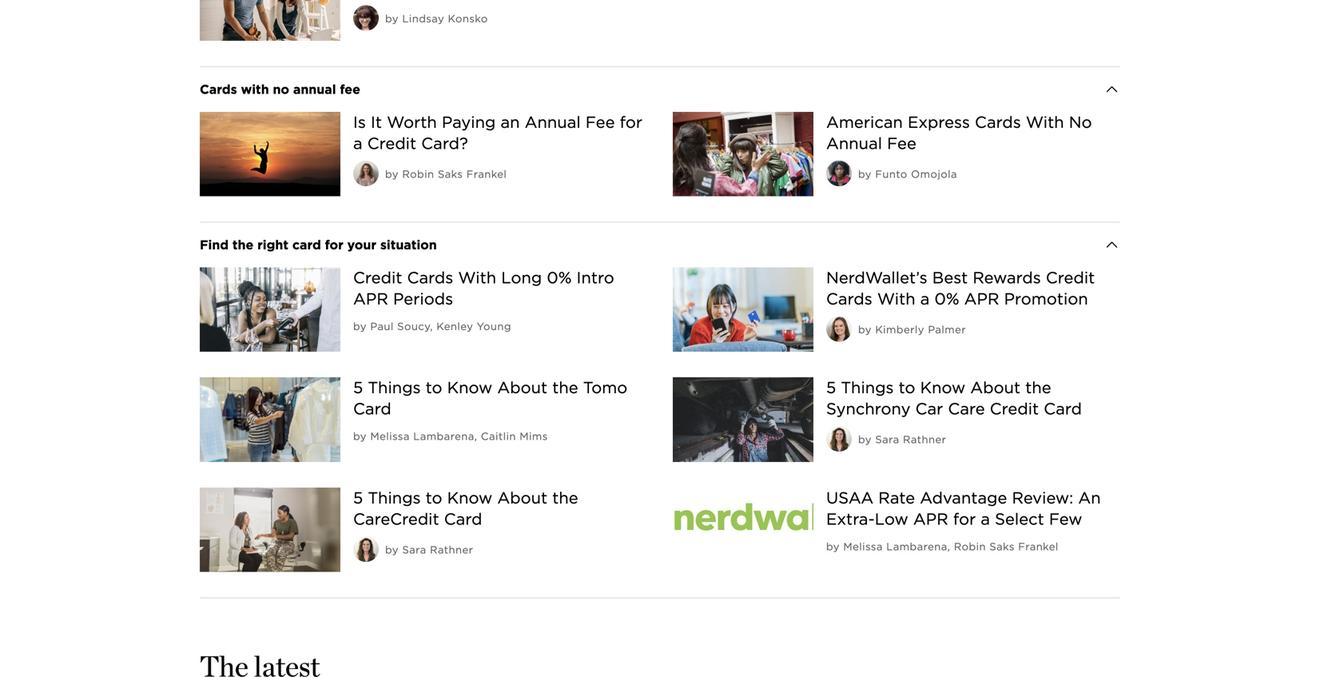 Task type: describe. For each thing, give the bounding box(es) containing it.
kenley
[[437, 320, 474, 333]]

palmer
[[929, 323, 967, 336]]

cards inside credit cards with long 0% intro apr periods
[[407, 268, 454, 288]]

is it worth paying an annual fee for a credit card?
[[353, 113, 643, 153]]

apr inside nerdwallet's best rewards credit cards with a 0% apr promotion
[[965, 290, 1000, 309]]

annual for is it worth paying an annual fee for a credit card?
[[525, 113, 581, 132]]

know for carecredit
[[447, 488, 493, 508]]

best
[[933, 268, 969, 288]]

worth
[[387, 113, 437, 132]]

1 horizontal spatial saks
[[990, 540, 1015, 553]]

by melissa lambarena , robin saks frankel
[[827, 540, 1059, 553]]

sara for synchrony
[[876, 434, 900, 446]]

rathner for car
[[904, 434, 947, 446]]

it
[[371, 113, 382, 132]]

by funto omojola
[[859, 168, 958, 180]]

credit inside credit cards with long 0% intro apr periods
[[353, 268, 403, 288]]

care
[[949, 400, 986, 419]]

by for funto omojola's profile picture on the top of the page
[[859, 168, 872, 180]]

melissa lambarena link for apr
[[844, 540, 948, 553]]

about for synchrony
[[971, 378, 1021, 398]]

the for 5 things to know about the synchrony car care credit card
[[1026, 378, 1052, 398]]

5 for 5 things to know about the synchrony car care credit card
[[827, 378, 837, 398]]

fee
[[340, 82, 361, 97]]

melissa for card
[[370, 430, 410, 443]]

rewards
[[973, 268, 1042, 288]]

personal loan calculator for home improvements image
[[200, 0, 341, 41]]

find the right card for your situation
[[200, 237, 437, 253]]

annual
[[293, 82, 336, 97]]

with inside credit cards with long 0% intro apr periods
[[458, 268, 497, 288]]

omojola
[[912, 168, 958, 180]]

kenley young link
[[437, 320, 512, 333]]

card for 5 things to know about the carecredit card
[[444, 510, 483, 529]]

konsko
[[448, 12, 488, 25]]

low
[[875, 510, 909, 529]]

0 horizontal spatial robin saks frankel link
[[402, 168, 507, 180]]

periods
[[393, 290, 453, 309]]

find
[[200, 237, 229, 253]]

about for carecredit
[[498, 488, 548, 508]]

american
[[827, 113, 904, 132]]

by melissa lambarena , caitlin mims
[[353, 430, 548, 443]]

lindsay konsko's profile picture image
[[353, 5, 379, 31]]

by for the sara rathner's profile picture for synchrony
[[859, 434, 872, 446]]

sara rathner's profile picture image for carecredit
[[353, 536, 379, 562]]

long
[[502, 268, 542, 288]]

extra-
[[827, 510, 875, 529]]

lambarena for advantage
[[887, 540, 948, 553]]

sara rathner link for carecredit
[[402, 544, 474, 556]]

kimberly palmer's profile picture image
[[827, 316, 852, 342]]

rathner for card
[[430, 544, 474, 556]]

with
[[241, 82, 269, 97]]

nerdwallet's best rewards credit cards with a 0% apr promotion
[[827, 268, 1096, 309]]

american express cards with no annual fee
[[827, 113, 1093, 153]]

5 things to know about the tomo card
[[353, 378, 628, 419]]

by for kimberly palmer's profile picture
[[859, 323, 872, 336]]

mims
[[520, 430, 548, 443]]

usaa rate advantage review: an extra-low apr for a select few
[[827, 488, 1102, 529]]

paying
[[442, 113, 496, 132]]

annual for american express cards with no annual fee
[[827, 134, 883, 153]]

cards inside nerdwallet's best rewards credit cards with a 0% apr promotion
[[827, 290, 873, 309]]

an
[[1079, 488, 1102, 508]]

sara rathner link for synchrony
[[876, 434, 947, 446]]

5 for 5 things to know about the carecredit card
[[353, 488, 363, 508]]

5 things to know about the carecredit card
[[353, 488, 579, 529]]

the for 5 things to know about the tomo card
[[553, 378, 579, 398]]

few
[[1050, 510, 1083, 529]]

nerdwallet's best rewards credit cards with a 0% apr promotion image
[[673, 268, 814, 352]]

young
[[477, 320, 512, 333]]

5 things to know about the carecredit card link
[[353, 488, 579, 529]]

select
[[996, 510, 1045, 529]]

card for 5 things to know about the tomo card
[[353, 400, 392, 419]]

, for with
[[430, 320, 433, 333]]

is
[[353, 113, 366, 132]]

express
[[908, 113, 971, 132]]

caitlin mims link
[[481, 430, 548, 443]]

1 vertical spatial robin
[[955, 540, 987, 553]]

by sara rathner for carecredit
[[385, 544, 474, 556]]

intro
[[577, 268, 615, 288]]

paul
[[370, 320, 394, 333]]

5 things to know about the tomo card link
[[353, 378, 628, 419]]

, for to
[[475, 430, 478, 443]]

credit cards with long 0% intro apr periods
[[353, 268, 615, 309]]

credit inside is it worth paying an annual fee for a credit card?
[[368, 134, 417, 153]]

melissa for apr
[[844, 540, 883, 553]]

sara rathner's profile picture image for synchrony
[[827, 426, 852, 452]]

about for tomo
[[498, 378, 548, 398]]

right
[[258, 237, 289, 253]]

0% inside credit cards with long 0% intro apr periods
[[547, 268, 572, 288]]



Task type: vqa. For each thing, say whether or not it's contained in the screenshot.


Task type: locate. For each thing, give the bounding box(es) containing it.
saks down select
[[990, 540, 1015, 553]]

1 horizontal spatial frankel
[[1019, 540, 1059, 553]]

with left long
[[458, 268, 497, 288]]

1 horizontal spatial card
[[444, 510, 483, 529]]

usaa rate advantage review: an extra-low apr for a select few link
[[827, 488, 1102, 529]]

1 horizontal spatial sara rathner link
[[876, 434, 947, 446]]

by for robin saks frankel's profile picture
[[385, 168, 399, 180]]

for
[[620, 113, 643, 132], [325, 237, 344, 253], [954, 510, 977, 529]]

sara down synchrony
[[876, 434, 900, 446]]

0 vertical spatial rathner
[[904, 434, 947, 446]]

1 horizontal spatial with
[[878, 290, 916, 309]]

0 vertical spatial sara rathner link
[[876, 434, 947, 446]]

cards inside american express cards with no annual fee
[[976, 113, 1022, 132]]

kimberly
[[876, 323, 925, 336]]

fee down cards with no annual fee 'dropdown button'
[[586, 113, 615, 132]]

frankel down select
[[1019, 540, 1059, 553]]

for down cards with no annual fee 'dropdown button'
[[620, 113, 643, 132]]

frankel
[[467, 168, 507, 180], [1019, 540, 1059, 553]]

0 horizontal spatial ,
[[430, 320, 433, 333]]

with left no
[[1027, 113, 1065, 132]]

about up caitlin mims link
[[498, 378, 548, 398]]

lindsay konsko link
[[402, 12, 488, 25]]

0 horizontal spatial annual
[[525, 113, 581, 132]]

credit up promotion
[[1047, 268, 1096, 288]]

for inside dropdown button
[[325, 237, 344, 253]]

synchrony
[[827, 400, 911, 419]]

0% left intro
[[547, 268, 572, 288]]

sara rathner link down car
[[876, 434, 947, 446]]

0 horizontal spatial melissa lambarena link
[[370, 430, 475, 443]]

1 horizontal spatial a
[[921, 290, 930, 309]]

kimberly palmer link
[[876, 323, 967, 336]]

1 horizontal spatial annual
[[827, 134, 883, 153]]

0 vertical spatial frankel
[[467, 168, 507, 180]]

saks down card?
[[438, 168, 463, 180]]

0 horizontal spatial 0%
[[547, 268, 572, 288]]

1 horizontal spatial sara rathner's profile picture image
[[827, 426, 852, 452]]

0 horizontal spatial a
[[353, 134, 363, 153]]

by paul soucy , kenley young
[[353, 320, 512, 333]]

to inside 5 things to know about the synchrony car care credit card
[[899, 378, 916, 398]]

sara for carecredit
[[402, 544, 427, 556]]

0 vertical spatial for
[[620, 113, 643, 132]]

things
[[368, 378, 421, 398], [842, 378, 894, 398], [368, 488, 421, 508]]

0 horizontal spatial saks
[[438, 168, 463, 180]]

0 vertical spatial melissa
[[370, 430, 410, 443]]

apr up paul on the top left
[[353, 290, 389, 309]]

by lindsay konsko
[[385, 12, 488, 25]]

lambarena down low
[[887, 540, 948, 553]]

by sara rathner for synchrony
[[859, 434, 947, 446]]

credit right care
[[991, 400, 1040, 419]]

know up 'by melissa lambarena , caitlin mims'
[[447, 378, 493, 398]]

5 for 5 things to know about the tomo card
[[353, 378, 363, 398]]

things up synchrony
[[842, 378, 894, 398]]

0% down best
[[935, 290, 960, 309]]

a inside is it worth paying an annual fee for a credit card?
[[353, 134, 363, 153]]

nerdwallet's best rewards credit cards with a 0% apr promotion link
[[827, 268, 1096, 309]]

cards inside 'dropdown button'
[[200, 82, 237, 97]]

saks
[[438, 168, 463, 180], [990, 540, 1015, 553]]

review:
[[1013, 488, 1074, 508]]

situation
[[380, 237, 437, 253]]

0 horizontal spatial card
[[353, 400, 392, 419]]

2 horizontal spatial ,
[[948, 540, 951, 553]]

1 vertical spatial 0%
[[935, 290, 960, 309]]

cards up periods
[[407, 268, 454, 288]]

1 horizontal spatial fee
[[888, 134, 917, 153]]

melissa lambarena link
[[370, 430, 475, 443], [844, 540, 948, 553]]

a down is
[[353, 134, 363, 153]]

lambarena for to
[[414, 430, 475, 443]]

to inside 5 things to know about the carecredit card
[[426, 488, 443, 508]]

promotion
[[1005, 290, 1089, 309]]

0 horizontal spatial by sara rathner
[[385, 544, 474, 556]]

1 vertical spatial for
[[325, 237, 344, 253]]

frankel down "is it worth paying an annual fee for a credit card?" link
[[467, 168, 507, 180]]

0 horizontal spatial sara rathner's profile picture image
[[353, 536, 379, 562]]

cards with no annual fee
[[200, 82, 361, 97]]

0 vertical spatial with
[[1027, 113, 1065, 132]]

2 horizontal spatial card
[[1045, 400, 1083, 419]]

0 horizontal spatial lambarena
[[414, 430, 475, 443]]

1 vertical spatial sara
[[402, 544, 427, 556]]

1 horizontal spatial 0%
[[935, 290, 960, 309]]

things down paul soucy link
[[368, 378, 421, 398]]

sara rathner's profile picture image
[[827, 426, 852, 452], [353, 536, 379, 562]]

for inside the usaa rate advantage review: an extra-low apr for a select few
[[954, 510, 977, 529]]

know up car
[[921, 378, 966, 398]]

annual inside american express cards with no annual fee
[[827, 134, 883, 153]]

a up kimberly palmer link
[[921, 290, 930, 309]]

about inside 5 things to know about the carecredit card
[[498, 488, 548, 508]]

0 vertical spatial 0%
[[547, 268, 572, 288]]

card?
[[422, 134, 468, 153]]

0% inside nerdwallet's best rewards credit cards with a 0% apr promotion
[[935, 290, 960, 309]]

credit inside nerdwallet's best rewards credit cards with a 0% apr promotion
[[1047, 268, 1096, 288]]

to up 'by melissa lambarena , caitlin mims'
[[426, 378, 443, 398]]

fee inside is it worth paying an annual fee for a credit card?
[[586, 113, 615, 132]]

1 horizontal spatial apr
[[914, 510, 949, 529]]

cards with no annual fee button
[[200, 67, 1121, 112]]

annual inside is it worth paying an annual fee for a credit card?
[[525, 113, 581, 132]]

2 vertical spatial with
[[878, 290, 916, 309]]

the
[[233, 237, 254, 253], [553, 378, 579, 398], [1026, 378, 1052, 398], [553, 488, 579, 508]]

with
[[1027, 113, 1065, 132], [458, 268, 497, 288], [878, 290, 916, 309]]

0 vertical spatial lambarena
[[414, 430, 475, 443]]

1 horizontal spatial by sara rathner
[[859, 434, 947, 446]]

nerdwallet's
[[827, 268, 928, 288]]

fee inside american express cards with no annual fee
[[888, 134, 917, 153]]

0 horizontal spatial frankel
[[467, 168, 507, 180]]

1 vertical spatial sara rathner's profile picture image
[[353, 536, 379, 562]]

credit cards with long 0% intro apr periods link
[[353, 268, 615, 309]]

1 horizontal spatial robin saks frankel link
[[955, 540, 1059, 553]]

2 horizontal spatial with
[[1027, 113, 1065, 132]]

funto omojola link
[[876, 168, 958, 180]]

0 vertical spatial fee
[[586, 113, 615, 132]]

the inside dropdown button
[[233, 237, 254, 253]]

to up carecredit
[[426, 488, 443, 508]]

0 vertical spatial ,
[[430, 320, 433, 333]]

1 vertical spatial fee
[[888, 134, 917, 153]]

0 vertical spatial melissa lambarena link
[[370, 430, 475, 443]]

lambarena left caitlin
[[414, 430, 475, 443]]

robin down card?
[[402, 168, 435, 180]]

the inside 5 things to know about the tomo card
[[553, 378, 579, 398]]

about
[[498, 378, 548, 398], [971, 378, 1021, 398], [498, 488, 548, 508]]

, for advantage
[[948, 540, 951, 553]]

0 horizontal spatial sara
[[402, 544, 427, 556]]

, down the usaa rate advantage review: an extra-low apr for a select few
[[948, 540, 951, 553]]

by
[[385, 12, 399, 25], [385, 168, 399, 180], [859, 168, 872, 180], [353, 320, 367, 333], [859, 323, 872, 336], [353, 430, 367, 443], [859, 434, 872, 446], [827, 540, 840, 553], [385, 544, 399, 556]]

apr inside credit cards with long 0% intro apr periods
[[353, 290, 389, 309]]

to for 5 things to know about the tomo card
[[426, 378, 443, 398]]

1 vertical spatial lambarena
[[887, 540, 948, 553]]

things inside 5 things to know about the carecredit card
[[368, 488, 421, 508]]

advantage
[[921, 488, 1008, 508]]

tomo
[[584, 378, 628, 398]]

1 horizontal spatial melissa lambarena link
[[844, 540, 948, 553]]

1 vertical spatial by sara rathner
[[385, 544, 474, 556]]

0 vertical spatial sara rathner's profile picture image
[[827, 426, 852, 452]]

cards left with
[[200, 82, 237, 97]]

by for the sara rathner's profile picture corresponding to carecredit
[[385, 544, 399, 556]]

1 vertical spatial melissa
[[844, 540, 883, 553]]

by kimberly palmer
[[859, 323, 967, 336]]

a inside the usaa rate advantage review: an extra-low apr for a select few
[[981, 510, 991, 529]]

know inside 5 things to know about the tomo card
[[447, 378, 493, 398]]

credit down your
[[353, 268, 403, 288]]

apr inside the usaa rate advantage review: an extra-low apr for a select few
[[914, 510, 949, 529]]

about up care
[[971, 378, 1021, 398]]

sara
[[876, 434, 900, 446], [402, 544, 427, 556]]

a
[[353, 134, 363, 153], [921, 290, 930, 309], [981, 510, 991, 529]]

by sara rathner down car
[[859, 434, 947, 446]]

0 horizontal spatial rathner
[[430, 544, 474, 556]]

your
[[348, 237, 377, 253]]

funto
[[876, 168, 908, 180]]

annual right the an in the top of the page
[[525, 113, 581, 132]]

5 inside 5 things to know about the tomo card
[[353, 378, 363, 398]]

robin down usaa rate advantage review: an extra-low apr for a select few link at the bottom
[[955, 540, 987, 553]]

sara rathner's profile picture image down synchrony
[[827, 426, 852, 452]]

1 vertical spatial saks
[[990, 540, 1015, 553]]

0 horizontal spatial apr
[[353, 290, 389, 309]]

0%
[[547, 268, 572, 288], [935, 290, 960, 309]]

melissa
[[370, 430, 410, 443], [844, 540, 883, 553]]

1 vertical spatial ,
[[475, 430, 478, 443]]

know down 'by melissa lambarena , caitlin mims'
[[447, 488, 493, 508]]

nerdwallet logo image
[[673, 488, 814, 546]]

the inside 5 things to know about the carecredit card
[[553, 488, 579, 508]]

card inside 5 things to know about the tomo card
[[353, 400, 392, 419]]

0 vertical spatial saks
[[438, 168, 463, 180]]

for right the card
[[325, 237, 344, 253]]

the for 5 things to know about the carecredit card
[[553, 488, 579, 508]]

card
[[353, 400, 392, 419], [1045, 400, 1083, 419], [444, 510, 483, 529]]

paul soucy link
[[370, 320, 430, 333]]

1 horizontal spatial melissa
[[844, 540, 883, 553]]

1 vertical spatial with
[[458, 268, 497, 288]]

5 inside 5 things to know about the synchrony car care credit card
[[827, 378, 837, 398]]

is it worth paying an annual fee for a credit card? link
[[353, 113, 643, 153]]

lindsay
[[402, 12, 445, 25]]

0 horizontal spatial fee
[[586, 113, 615, 132]]

no
[[273, 82, 290, 97]]

0 horizontal spatial melissa
[[370, 430, 410, 443]]

0 vertical spatial annual
[[525, 113, 581, 132]]

fee
[[586, 113, 615, 132], [888, 134, 917, 153]]

2 horizontal spatial a
[[981, 510, 991, 529]]

rathner
[[904, 434, 947, 446], [430, 544, 474, 556]]

5
[[353, 378, 363, 398], [827, 378, 837, 398], [353, 488, 363, 508]]

caitlin
[[481, 430, 516, 443]]

1 horizontal spatial ,
[[475, 430, 478, 443]]

about inside 5 things to know about the synchrony car care credit card
[[971, 378, 1021, 398]]

to inside 5 things to know about the tomo card
[[426, 378, 443, 398]]

apr down rewards
[[965, 290, 1000, 309]]

fee for american express cards with no annual fee
[[888, 134, 917, 153]]

know inside 5 things to know about the synchrony car care credit card
[[921, 378, 966, 398]]

1 vertical spatial melissa lambarena link
[[844, 540, 948, 553]]

1 vertical spatial a
[[921, 290, 930, 309]]

robin
[[402, 168, 435, 180], [955, 540, 987, 553]]

no
[[1070, 113, 1093, 132]]

know inside 5 things to know about the carecredit card
[[447, 488, 493, 508]]

cards up kimberly palmer's profile picture
[[827, 290, 873, 309]]

0 horizontal spatial for
[[325, 237, 344, 253]]

1 vertical spatial annual
[[827, 134, 883, 153]]

1 horizontal spatial lambarena
[[887, 540, 948, 553]]

by sara rathner
[[859, 434, 947, 446], [385, 544, 474, 556]]

card
[[293, 237, 321, 253]]

to for 5 things to know about the carecredit card
[[426, 488, 443, 508]]

for down advantage
[[954, 510, 977, 529]]

melissa lambarena link for card
[[370, 430, 475, 443]]

0 vertical spatial robin
[[402, 168, 435, 180]]

robin saks frankel link down select
[[955, 540, 1059, 553]]

things inside 5 things to know about the tomo card
[[368, 378, 421, 398]]

fee for is it worth paying an annual fee for a credit card?
[[586, 113, 615, 132]]

know for synchrony
[[921, 378, 966, 398]]

, left 'kenley'
[[430, 320, 433, 333]]

fee up the by funto omojola
[[888, 134, 917, 153]]

5 things to know about the synchrony car care credit card
[[827, 378, 1083, 419]]

0 horizontal spatial sara rathner link
[[402, 544, 474, 556]]

soucy
[[398, 320, 430, 333]]

cards
[[200, 82, 237, 97], [976, 113, 1022, 132], [407, 268, 454, 288], [827, 290, 873, 309]]

sara rathner's profile picture image down carecredit
[[353, 536, 379, 562]]

card inside 5 things to know about the carecredit card
[[444, 510, 483, 529]]

1 horizontal spatial rathner
[[904, 434, 947, 446]]

carecredit
[[353, 510, 440, 529]]

1 horizontal spatial for
[[620, 113, 643, 132]]

1 vertical spatial frankel
[[1019, 540, 1059, 553]]

apr up by melissa lambarena , robin saks frankel
[[914, 510, 949, 529]]

annual down american
[[827, 134, 883, 153]]

melissa lambarena link down low
[[844, 540, 948, 553]]

usaa
[[827, 488, 874, 508]]

things for 5 things to know about the carecredit card
[[368, 488, 421, 508]]

to
[[426, 378, 443, 398], [899, 378, 916, 398], [426, 488, 443, 508]]

american express cards with no annual fee link
[[827, 113, 1093, 153]]

by for lindsay konsko's profile picture
[[385, 12, 399, 25]]

card inside 5 things to know about the synchrony car care credit card
[[1045, 400, 1083, 419]]

about inside 5 things to know about the tomo card
[[498, 378, 548, 398]]

credit inside 5 things to know about the synchrony car care credit card
[[991, 400, 1040, 419]]

with down the "nerdwallet's"
[[878, 290, 916, 309]]

0 vertical spatial a
[[353, 134, 363, 153]]

by sara rathner down carecredit
[[385, 544, 474, 556]]

rate
[[879, 488, 916, 508]]

by robin saks frankel
[[385, 168, 507, 180]]

an
[[501, 113, 520, 132]]

0 vertical spatial sara
[[876, 434, 900, 446]]

to up synchrony
[[899, 378, 916, 398]]

1 vertical spatial sara rathner link
[[402, 544, 474, 556]]

1 horizontal spatial robin
[[955, 540, 987, 553]]

sara down carecredit
[[402, 544, 427, 556]]

0 horizontal spatial with
[[458, 268, 497, 288]]

know for tomo
[[447, 378, 493, 398]]

2 vertical spatial for
[[954, 510, 977, 529]]

things for 5 things to know about the synchrony car care credit card
[[842, 378, 894, 398]]

melissa lambarena link left caitlin
[[370, 430, 475, 443]]

annual
[[525, 113, 581, 132], [827, 134, 883, 153]]

lambarena
[[414, 430, 475, 443], [887, 540, 948, 553]]

robin saks frankel link down card?
[[402, 168, 507, 180]]

funto omojola's profile picture image
[[827, 161, 852, 186]]

2 vertical spatial ,
[[948, 540, 951, 553]]

find the right card for your situation button
[[200, 223, 1121, 268]]

rathner down 5 things to know about the carecredit card
[[430, 544, 474, 556]]

5 inside 5 things to know about the carecredit card
[[353, 488, 363, 508]]

a down advantage
[[981, 510, 991, 529]]

things for 5 things to know about the tomo card
[[368, 378, 421, 398]]

0 vertical spatial by sara rathner
[[859, 434, 947, 446]]

1 vertical spatial robin saks frankel link
[[955, 540, 1059, 553]]

2 horizontal spatial apr
[[965, 290, 1000, 309]]

things up carecredit
[[368, 488, 421, 508]]

a inside nerdwallet's best rewards credit cards with a 0% apr promotion
[[921, 290, 930, 309]]

sara rathner link
[[876, 434, 947, 446], [402, 544, 474, 556]]

car
[[916, 400, 944, 419]]

to for 5 things to know about the synchrony car care credit card
[[899, 378, 916, 398]]

1 vertical spatial rathner
[[430, 544, 474, 556]]

about down caitlin mims link
[[498, 488, 548, 508]]

with inside nerdwallet's best rewards credit cards with a 0% apr promotion
[[878, 290, 916, 309]]

cards right express
[[976, 113, 1022, 132]]

things inside 5 things to know about the synchrony car care credit card
[[842, 378, 894, 398]]

credit down it
[[368, 134, 417, 153]]

, left caitlin
[[475, 430, 478, 443]]

for inside is it worth paying an annual fee for a credit card?
[[620, 113, 643, 132]]

rathner down car
[[904, 434, 947, 446]]

1 horizontal spatial sara
[[876, 434, 900, 446]]

0 vertical spatial robin saks frankel link
[[402, 168, 507, 180]]

sara rathner link down 5 things to know about the carecredit card
[[402, 544, 474, 556]]

2 horizontal spatial for
[[954, 510, 977, 529]]

with inside american express cards with no annual fee
[[1027, 113, 1065, 132]]

robin saks frankel link
[[402, 168, 507, 180], [955, 540, 1059, 553]]

0 horizontal spatial robin
[[402, 168, 435, 180]]

the inside 5 things to know about the synchrony car care credit card
[[1026, 378, 1052, 398]]

5 things to know about the synchrony car care credit card link
[[827, 378, 1083, 419]]

robin saks frankel's profile picture image
[[353, 161, 379, 186]]

2 vertical spatial a
[[981, 510, 991, 529]]



